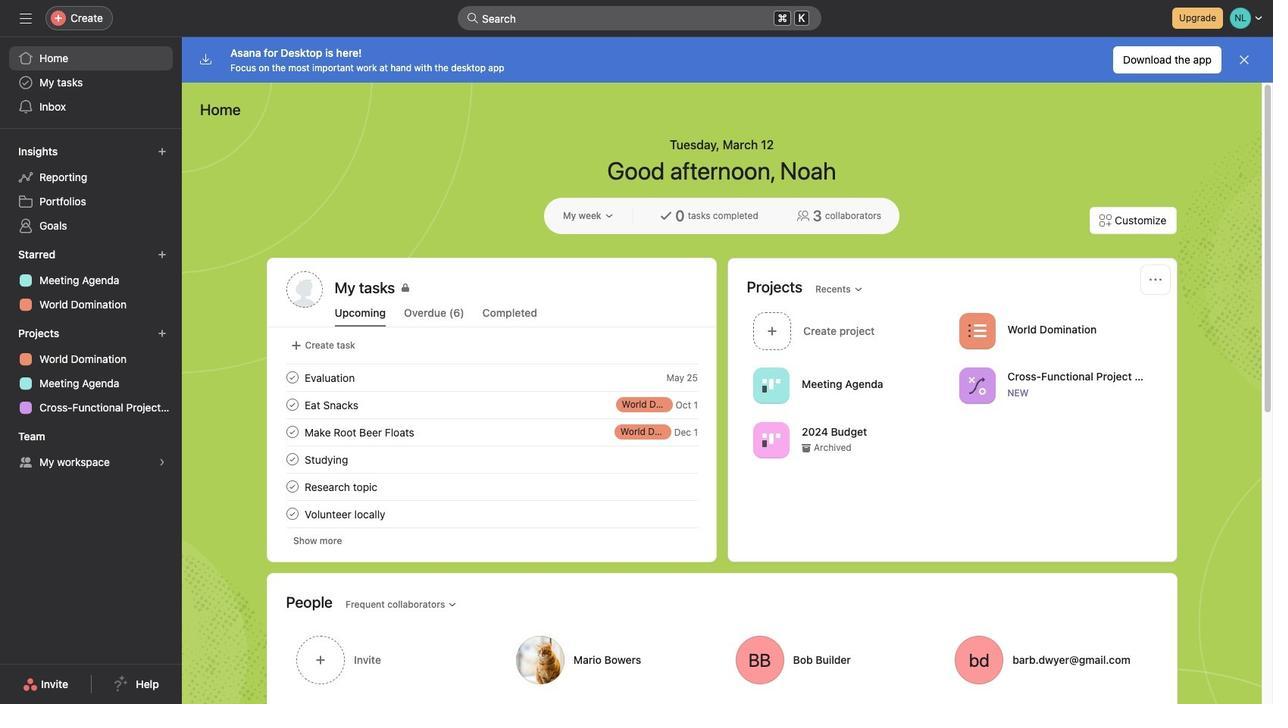 Task type: locate. For each thing, give the bounding box(es) containing it.
0 vertical spatial board image
[[762, 376, 780, 394]]

line_and_symbols image
[[968, 376, 986, 394]]

mark complete image for fourth mark complete checkbox from the bottom
[[283, 368, 301, 387]]

1 mark complete checkbox from the top
[[283, 396, 301, 414]]

prominent image
[[467, 12, 479, 24]]

0 vertical spatial mark complete checkbox
[[283, 396, 301, 414]]

4 mark complete image from the top
[[283, 505, 301, 523]]

2 mark complete image from the top
[[283, 396, 301, 414]]

insights element
[[0, 138, 182, 241]]

None field
[[458, 6, 822, 30]]

1 board image from the top
[[762, 376, 780, 394]]

1 vertical spatial board image
[[762, 431, 780, 449]]

mark complete image for third mark complete checkbox from the top of the page
[[283, 477, 301, 496]]

1 mark complete image from the top
[[283, 423, 301, 441]]

board image
[[762, 376, 780, 394], [762, 431, 780, 449]]

add profile photo image
[[286, 271, 322, 308]]

1 vertical spatial mark complete image
[[283, 477, 301, 496]]

Mark complete checkbox
[[283, 396, 301, 414], [283, 423, 301, 441]]

1 vertical spatial mark complete checkbox
[[283, 423, 301, 441]]

hide sidebar image
[[20, 12, 32, 24]]

Mark complete checkbox
[[283, 368, 301, 387], [283, 450, 301, 468], [283, 477, 301, 496], [283, 505, 301, 523]]

3 mark complete image from the top
[[283, 450, 301, 468]]

2 mark complete image from the top
[[283, 477, 301, 496]]

0 vertical spatial mark complete image
[[283, 423, 301, 441]]

mark complete image
[[283, 423, 301, 441], [283, 477, 301, 496]]

1 mark complete image from the top
[[283, 368, 301, 387]]

mark complete image
[[283, 368, 301, 387], [283, 396, 301, 414], [283, 450, 301, 468], [283, 505, 301, 523]]

3 mark complete checkbox from the top
[[283, 477, 301, 496]]



Task type: vqa. For each thing, say whether or not it's contained in the screenshot.
2nd Mark complete option from the bottom
yes



Task type: describe. For each thing, give the bounding box(es) containing it.
mark complete image for 1st mark complete checkbox from the bottom
[[283, 505, 301, 523]]

new project or portfolio image
[[158, 329, 167, 338]]

actions image
[[1149, 274, 1161, 286]]

starred element
[[0, 241, 182, 320]]

list image
[[968, 322, 986, 340]]

new insights image
[[158, 147, 167, 156]]

mark complete image for 1st mark complete option from the top of the page
[[283, 396, 301, 414]]

Search tasks, projects, and more text field
[[458, 6, 822, 30]]

mark complete image for second mark complete option from the top
[[283, 423, 301, 441]]

see details, my workspace image
[[158, 458, 167, 467]]

dismiss image
[[1238, 54, 1250, 66]]

mark complete image for 3rd mark complete checkbox from the bottom of the page
[[283, 450, 301, 468]]

2 mark complete checkbox from the top
[[283, 450, 301, 468]]

2 mark complete checkbox from the top
[[283, 423, 301, 441]]

teams element
[[0, 423, 182, 477]]

add items to starred image
[[158, 250, 167, 259]]

projects element
[[0, 320, 182, 423]]

2 board image from the top
[[762, 431, 780, 449]]

global element
[[0, 37, 182, 128]]

4 mark complete checkbox from the top
[[283, 505, 301, 523]]

1 mark complete checkbox from the top
[[283, 368, 301, 387]]



